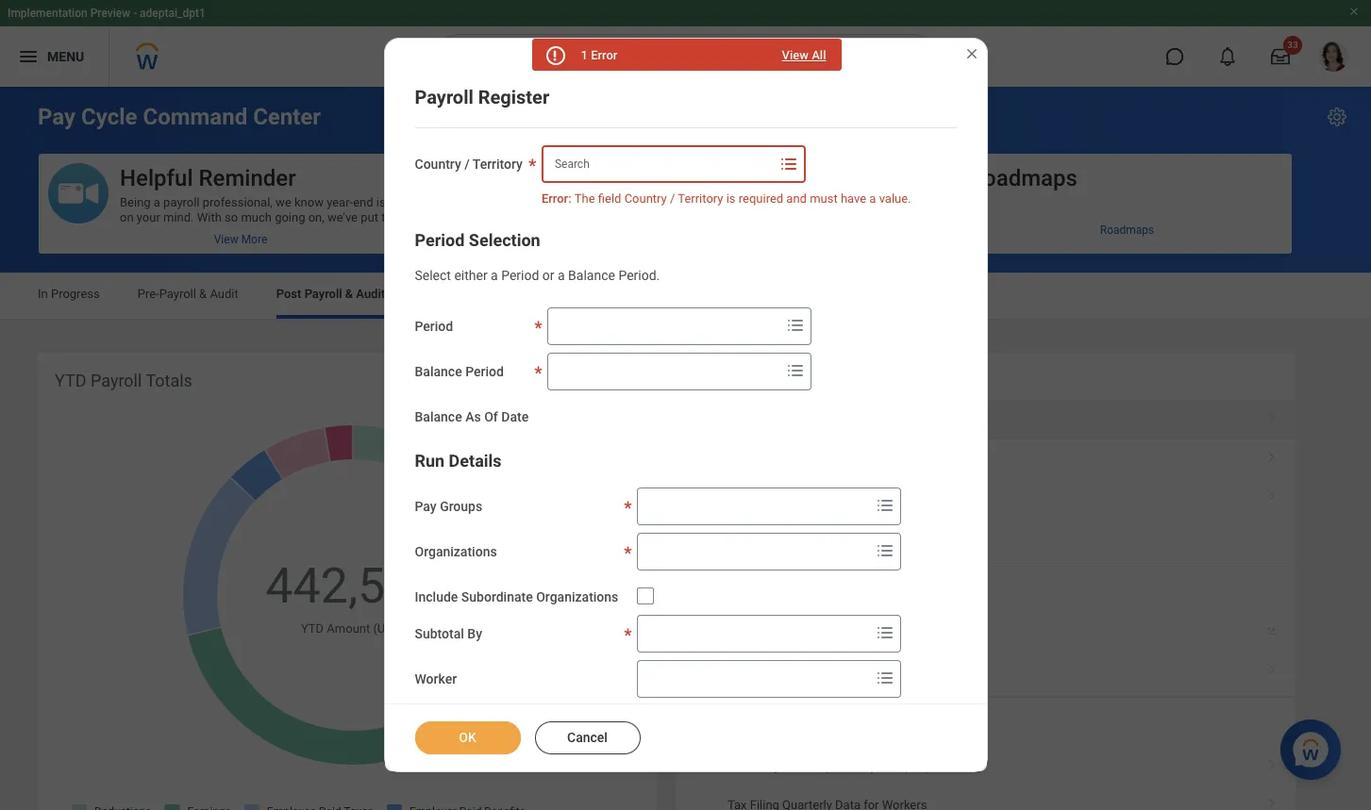Task type: vqa. For each thing, say whether or not it's contained in the screenshot.
the leftmost disciplines,
no



Task type: describe. For each thing, give the bounding box(es) containing it.
found
[[545, 210, 576, 225]]

keep
[[160, 241, 186, 255]]

Balance Period field
[[549, 355, 781, 389]]

1
[[581, 48, 588, 62]]

cancel button
[[535, 722, 640, 755]]

important
[[320, 226, 373, 240]]

1 vertical spatial organizations
[[536, 590, 619, 605]]

we
[[276, 195, 291, 210]]

close environment banner image
[[1349, 6, 1360, 17]]

helpful
[[120, 165, 193, 192]]

field
[[598, 192, 621, 206]]

pay cycle command center
[[38, 104, 321, 130]]

1 vertical spatial /
[[670, 192, 675, 206]]

Worker field
[[638, 662, 871, 696]]

updates
[[707, 195, 751, 210]]

period down select
[[415, 319, 453, 334]]

totals
[[146, 371, 192, 391]]

being a payroll professional, we know year-end is always on your mind. with so much going on, we've put together a quick video to remind you of some important concepts to help keep your stress down!
[[120, 195, 427, 255]]

filing for quarterly
[[750, 759, 779, 774]]

payroll for post payroll & audit
[[304, 287, 342, 301]]

integration
[[782, 665, 841, 679]]

or
[[543, 268, 555, 284]]

mind.
[[163, 210, 194, 225]]

down!
[[252, 241, 285, 255]]

date
[[501, 410, 529, 425]]

a right either
[[491, 268, 498, 284]]

include
[[415, 590, 458, 605]]

so
[[225, 210, 238, 225]]

be
[[818, 195, 831, 210]]

period up select
[[415, 231, 465, 250]]

groups
[[440, 499, 482, 514]]

prompts image for subtotal by
[[874, 622, 897, 644]]

1 error
[[581, 48, 618, 62]]

tax filing quarterly data by company
[[728, 759, 931, 774]]

required
[[739, 192, 783, 206]]

inbox large image
[[1271, 47, 1290, 66]]

Period field
[[549, 310, 781, 344]]

tab list inside 442,505 "main content"
[[19, 274, 1352, 319]]

concepts
[[376, 226, 427, 240]]

some
[[286, 226, 317, 240]]

0 vertical spatial /
[[465, 157, 470, 172]]

as
[[465, 410, 481, 425]]

adeptai_dpt1
[[140, 7, 206, 20]]

442,505
[[265, 558, 440, 615]]

1 horizontal spatial to
[[194, 226, 205, 240]]

is inside dialog
[[726, 192, 736, 206]]

can
[[755, 195, 774, 210]]

all
[[812, 48, 826, 62]]

a right "or"
[[558, 268, 565, 284]]

either
[[454, 268, 488, 284]]

pay for pay cycle command center
[[38, 104, 76, 130]]

on
[[120, 210, 134, 225]]

tax for tax filing quarterly data by company
[[728, 759, 747, 774]]

register
[[478, 86, 549, 109]]

0 vertical spatial organizations
[[415, 544, 497, 560]]

always inside the latest payroll compliance updates can always be found by clicking the link below!
[[777, 195, 815, 210]]

run details button
[[415, 451, 502, 471]]

country / territory
[[415, 157, 523, 172]]

0 vertical spatial ytd
[[55, 371, 86, 391]]

company
[[879, 759, 931, 774]]

quick
[[130, 226, 159, 240]]

professional,
[[203, 195, 273, 210]]

tax filing integration event summary list
[[676, 613, 1296, 691]]

ytd payroll totals element
[[38, 353, 657, 811]]

menu group image
[[693, 367, 718, 393]]

and
[[786, 192, 807, 206]]

audit for pre-payroll & audit
[[210, 287, 239, 301]]

Country / Territory field
[[544, 147, 776, 181]]

pay for pay groups
[[415, 499, 437, 514]]

period up the of
[[465, 364, 504, 380]]

subtotal
[[415, 626, 464, 641]]

chevron right image for tax filing quarterly data by company list
[[1260, 753, 1284, 772]]

of
[[484, 410, 498, 425]]

& for pre-payroll & audit
[[199, 287, 207, 301]]

by inside the latest payroll compliance updates can always be found by clicking the link below!
[[579, 210, 592, 225]]

clicking
[[595, 210, 637, 225]]

list item inside 442,505 "main content"
[[676, 400, 1296, 439]]

post
[[276, 287, 301, 301]]

end
[[353, 195, 373, 210]]

exclamation image
[[548, 49, 562, 63]]

being
[[120, 195, 151, 210]]

ytd inside 442,505 ytd amount (usd)
[[301, 622, 324, 636]]

period.
[[619, 268, 660, 284]]

amount
[[327, 622, 370, 636]]

updates
[[746, 165, 830, 192]]

we've
[[328, 210, 358, 225]]

442,505 ytd amount (usd)
[[265, 558, 440, 636]]

payroll compliance updates
[[545, 165, 830, 192]]

pre-payroll & audit
[[137, 287, 239, 301]]

(usd)
[[373, 622, 405, 636]]

stress
[[216, 241, 249, 255]]

1 vertical spatial country
[[624, 192, 667, 206]]

run
[[415, 451, 445, 471]]

event
[[844, 665, 874, 679]]

ext link image
[[1266, 619, 1284, 638]]

below!
[[682, 210, 718, 225]]

period left "or"
[[501, 268, 539, 284]]

selection
[[469, 231, 540, 250]]

Organizations field
[[638, 535, 871, 569]]

Pay Groups field
[[638, 490, 871, 524]]

post payroll & audit
[[276, 287, 385, 301]]

error:
[[542, 192, 572, 206]]

0 horizontal spatial territory
[[473, 157, 523, 172]]

latest
[[568, 195, 599, 210]]

compliance
[[641, 195, 704, 210]]

worker
[[415, 672, 457, 687]]

a right being
[[154, 195, 160, 210]]

the inside the latest payroll compliance updates can always be found by clicking the link below!
[[545, 195, 565, 210]]

payroll register
[[415, 86, 549, 109]]

configure this page image
[[1326, 106, 1349, 128]]

payroll for ytd payroll totals
[[91, 371, 142, 391]]

the inside payroll register dialog
[[575, 192, 595, 206]]

notifications large image
[[1218, 47, 1237, 66]]

select
[[415, 268, 451, 284]]

tax filing quarterly data by company list
[[676, 747, 1296, 811]]

ok button
[[415, 722, 520, 755]]



Task type: locate. For each thing, give the bounding box(es) containing it.
know
[[294, 195, 324, 210]]

payroll register dialog
[[384, 38, 988, 811]]

view all
[[782, 48, 826, 62]]

& for post payroll & audit
[[345, 287, 353, 301]]

audit right menu group icon
[[728, 371, 767, 391]]

payroll for helpful
[[163, 195, 200, 210]]

0 vertical spatial balance
[[568, 268, 615, 284]]

0 horizontal spatial to
[[120, 241, 131, 255]]

1 vertical spatial pay
[[415, 499, 437, 514]]

0 vertical spatial territory
[[473, 157, 523, 172]]

1 vertical spatial chevron right image
[[1260, 753, 1284, 772]]

0 horizontal spatial country
[[415, 157, 461, 172]]

implementation preview -   adeptai_dpt1 banner
[[0, 0, 1371, 87]]

0 horizontal spatial the
[[545, 195, 565, 210]]

prompts image for worker
[[874, 667, 897, 690]]

run details group
[[415, 450, 957, 743]]

payroll right post
[[304, 287, 342, 301]]

helpful reminder
[[120, 165, 296, 192]]

in progress
[[38, 287, 100, 301]]

tax filing quarterly data by company link
[[676, 747, 1296, 786]]

preview
[[90, 7, 130, 20]]

include subordinate organizations
[[415, 590, 619, 605]]

ytd left amount on the left of page
[[301, 622, 324, 636]]

chevron right image inside list item
[[1260, 406, 1284, 425]]

1 vertical spatial by
[[864, 759, 876, 774]]

by down latest
[[579, 210, 592, 225]]

tab list containing in progress
[[19, 274, 1352, 319]]

0 horizontal spatial by
[[579, 210, 592, 225]]

list item
[[676, 400, 1296, 439]]

filing left quarterly
[[750, 759, 779, 774]]

2 vertical spatial chevron right image
[[1260, 792, 1284, 811]]

the
[[575, 192, 595, 206], [545, 195, 565, 210]]

filing
[[750, 665, 779, 679], [750, 759, 779, 774]]

1 horizontal spatial payroll
[[602, 195, 638, 210]]

tax left quarterly
[[728, 759, 747, 774]]

chevron right image inside tax filing integration event summary link
[[1260, 658, 1284, 677]]

remind
[[208, 226, 246, 240]]

1 vertical spatial chevron right image
[[1260, 484, 1284, 503]]

& right pre-
[[199, 287, 207, 301]]

pay left groups
[[415, 499, 437, 514]]

error: the field country / territory is required and must have a value.
[[542, 192, 911, 206]]

0 horizontal spatial your
[[137, 210, 160, 225]]

2 chevron right image from the top
[[1260, 753, 1284, 772]]

2 horizontal spatial audit
[[728, 371, 767, 391]]

tax filing integration event summary link
[[676, 652, 1296, 691]]

0 vertical spatial country
[[415, 157, 461, 172]]

implementation preview -   adeptai_dpt1
[[8, 7, 206, 20]]

balance
[[568, 268, 615, 284], [415, 364, 462, 380], [415, 410, 462, 425]]

period
[[415, 231, 465, 250], [501, 268, 539, 284], [415, 319, 453, 334], [465, 364, 504, 380]]

the left "field"
[[575, 192, 595, 206]]

is inside being a payroll professional, we know year-end is always on your mind. with so much going on, we've put together a quick video to remind you of some important concepts to help keep your stress down!
[[376, 195, 386, 210]]

to left help
[[120, 241, 131, 255]]

0 vertical spatial prompts image
[[874, 494, 897, 517]]

1 vertical spatial filing
[[750, 759, 779, 774]]

you
[[249, 226, 269, 240]]

payroll
[[163, 195, 200, 210], [602, 195, 638, 210]]

filing inside list
[[750, 759, 779, 774]]

0 horizontal spatial roadmaps
[[969, 165, 1078, 192]]

/ down payroll register
[[465, 157, 470, 172]]

1 horizontal spatial audit
[[356, 287, 385, 301]]

is left required
[[726, 192, 736, 206]]

pay left cycle on the top left of page
[[38, 104, 76, 130]]

1 always from the left
[[389, 195, 426, 210]]

1 vertical spatial ytd
[[301, 622, 324, 636]]

organizations down groups
[[415, 544, 497, 560]]

0 horizontal spatial organizations
[[415, 544, 497, 560]]

1 & from the left
[[199, 287, 207, 301]]

2 & from the left
[[345, 287, 353, 301]]

cancel
[[567, 730, 608, 746]]

1 vertical spatial balance
[[415, 364, 462, 380]]

tax filing integration event summary
[[728, 665, 930, 679]]

payroll up clicking at the left top of page
[[602, 195, 638, 210]]

1 horizontal spatial roadmaps
[[1100, 223, 1154, 236]]

must
[[810, 192, 838, 206]]

pay inside run details group
[[415, 499, 437, 514]]

& right post
[[345, 287, 353, 301]]

0 vertical spatial your
[[137, 210, 160, 225]]

audit for post payroll & audit
[[356, 287, 385, 301]]

0 horizontal spatial payroll
[[163, 195, 200, 210]]

2 always from the left
[[777, 195, 815, 210]]

1 horizontal spatial your
[[189, 241, 213, 255]]

balance for balance as of date
[[415, 410, 462, 425]]

your right keep
[[189, 241, 213, 255]]

country
[[415, 157, 461, 172], [624, 192, 667, 206]]

0 horizontal spatial &
[[199, 287, 207, 301]]

1 horizontal spatial pay
[[415, 499, 437, 514]]

center
[[253, 104, 321, 130]]

link
[[660, 210, 679, 225]]

filing inside "list"
[[750, 665, 779, 679]]

filing for integration
[[750, 665, 779, 679]]

organizations right subordinate at bottom
[[536, 590, 619, 605]]

command
[[143, 104, 247, 130]]

prompts image
[[778, 153, 800, 176], [784, 314, 807, 337], [784, 360, 807, 382], [874, 540, 897, 562], [874, 622, 897, 644]]

country up together
[[415, 157, 461, 172]]

subordinate
[[461, 590, 533, 605]]

payroll up latest
[[545, 165, 614, 192]]

1 chevron right image from the top
[[1260, 406, 1284, 425]]

tax down subtotal by field in the bottom of the page
[[728, 665, 747, 679]]

chevron right image
[[1260, 406, 1284, 425], [1260, 753, 1284, 772], [1260, 792, 1284, 811]]

territory down payroll register
[[473, 157, 523, 172]]

0 vertical spatial tax
[[728, 665, 747, 679]]

list
[[676, 400, 1296, 557]]

3 chevron right image from the top
[[1260, 658, 1284, 677]]

audit down important
[[356, 287, 385, 301]]

payroll inside ytd payroll totals element
[[91, 371, 142, 391]]

territory up below!
[[678, 192, 723, 206]]

filing down subtotal by field in the bottom of the page
[[750, 665, 779, 679]]

ytd down in progress
[[55, 371, 86, 391]]

ytd payroll totals
[[55, 371, 192, 391]]

Subtotal By field
[[638, 617, 871, 651]]

1 horizontal spatial territory
[[678, 192, 723, 206]]

tax inside "list"
[[728, 665, 747, 679]]

0 vertical spatial to
[[194, 226, 205, 240]]

quarterly
[[782, 759, 832, 774]]

1 vertical spatial territory
[[678, 192, 723, 206]]

help
[[134, 241, 157, 255]]

1 vertical spatial roadmaps
[[1100, 223, 1154, 236]]

balance right "or"
[[568, 268, 615, 284]]

0 horizontal spatial is
[[376, 195, 386, 210]]

select either a period or a balance period.
[[415, 268, 660, 284]]

0 horizontal spatial /
[[465, 157, 470, 172]]

tax inside list
[[728, 759, 747, 774]]

a down on
[[120, 226, 127, 240]]

balance period
[[415, 364, 504, 380]]

442,505 main content
[[0, 87, 1371, 811]]

period selection button
[[415, 231, 540, 250]]

by right data
[[864, 759, 876, 774]]

is
[[726, 192, 736, 206], [376, 195, 386, 210]]

summary
[[877, 665, 930, 679]]

0 horizontal spatial pay
[[38, 104, 76, 130]]

payroll up mind.
[[163, 195, 200, 210]]

details
[[449, 451, 502, 471]]

1 chevron right image from the top
[[1260, 445, 1284, 464]]

to down with
[[194, 226, 205, 240]]

your
[[137, 210, 160, 225], [189, 241, 213, 255]]

pay inside 442,505 "main content"
[[38, 104, 76, 130]]

data
[[835, 759, 861, 774]]

1 horizontal spatial always
[[777, 195, 815, 210]]

with
[[197, 210, 222, 225]]

tax
[[728, 665, 747, 679], [728, 759, 747, 774]]

0 vertical spatial chevron right image
[[1260, 445, 1284, 464]]

tax for tax filing integration event summary
[[728, 665, 747, 679]]

chevron right image for list item in the 442,505 "main content"
[[1260, 406, 1284, 425]]

profile logan mcneil element
[[1307, 36, 1360, 77]]

always down updates
[[777, 195, 815, 210]]

payroll inside payroll register dialog
[[415, 86, 474, 109]]

tab list
[[19, 274, 1352, 319]]

1 vertical spatial tax
[[728, 759, 747, 774]]

together
[[381, 210, 427, 225]]

payroll down keep
[[159, 287, 196, 301]]

chevron right image inside tax filing quarterly data by company link
[[1260, 753, 1284, 772]]

1 horizontal spatial organizations
[[536, 590, 619, 605]]

period selection
[[415, 231, 540, 250]]

the latest payroll compliance updates can always be found by clicking the link below!
[[545, 195, 831, 225]]

3 chevron right image from the top
[[1260, 792, 1284, 811]]

to
[[194, 226, 205, 240], [120, 241, 131, 255]]

balance up balance as of date
[[415, 364, 462, 380]]

by
[[467, 626, 482, 641]]

a right have
[[870, 192, 876, 206]]

always up together
[[389, 195, 426, 210]]

payroll inside the latest payroll compliance updates can always be found by clicking the link below!
[[602, 195, 638, 210]]

prompts image for period
[[784, 314, 807, 337]]

442,505 button
[[265, 554, 443, 620]]

payroll inside being a payroll professional, we know year-end is always on your mind. with so much going on, we've put together a quick video to remind you of some important concepts to help keep your stress down!
[[163, 195, 200, 210]]

payroll for payroll
[[602, 195, 638, 210]]

payroll left totals
[[91, 371, 142, 391]]

2 filing from the top
[[750, 759, 779, 774]]

of
[[272, 226, 283, 240]]

roadmaps link
[[888, 216, 1292, 244]]

the
[[640, 210, 657, 225]]

value.
[[879, 192, 911, 206]]

1 horizontal spatial the
[[575, 192, 595, 206]]

balance left as
[[415, 410, 462, 425]]

subtotal by
[[415, 626, 482, 641]]

prompts image
[[874, 494, 897, 517], [874, 667, 897, 690]]

prompts image for organizations
[[874, 540, 897, 562]]

much
[[241, 210, 272, 225]]

2 chevron right image from the top
[[1260, 484, 1284, 503]]

1 vertical spatial prompts image
[[874, 667, 897, 690]]

1 tax from the top
[[728, 665, 747, 679]]

0 vertical spatial by
[[579, 210, 592, 225]]

0 vertical spatial roadmaps
[[969, 165, 1078, 192]]

your up quick
[[137, 210, 160, 225]]

balance as of date
[[415, 410, 529, 425]]

1 horizontal spatial &
[[345, 287, 353, 301]]

1 horizontal spatial is
[[726, 192, 736, 206]]

2 prompts image from the top
[[874, 667, 897, 690]]

1 vertical spatial your
[[189, 241, 213, 255]]

going
[[275, 210, 305, 225]]

compliance
[[620, 165, 740, 192]]

1 filing from the top
[[750, 665, 779, 679]]

-
[[133, 7, 137, 20]]

1 horizontal spatial country
[[624, 192, 667, 206]]

reminder
[[199, 165, 296, 192]]

cycle
[[81, 104, 137, 130]]

close view compensation review calculation table image
[[964, 46, 979, 61]]

1 vertical spatial to
[[120, 241, 131, 255]]

2 vertical spatial balance
[[415, 410, 462, 425]]

video
[[162, 226, 191, 240]]

2 tax from the top
[[728, 759, 747, 774]]

put
[[361, 210, 378, 225]]

1 payroll from the left
[[163, 195, 200, 210]]

prompts image for balance period
[[784, 360, 807, 382]]

0 vertical spatial filing
[[750, 665, 779, 679]]

payroll
[[415, 86, 474, 109], [545, 165, 614, 192], [159, 287, 196, 301], [304, 287, 342, 301], [91, 371, 142, 391]]

is right end
[[376, 195, 386, 210]]

2 payroll from the left
[[602, 195, 638, 210]]

0 horizontal spatial always
[[389, 195, 426, 210]]

roadmaps button
[[888, 154, 1292, 225]]

view
[[782, 48, 809, 62]]

by inside tax filing quarterly data by company link
[[864, 759, 876, 774]]

period selection group
[[415, 230, 957, 427]]

1 horizontal spatial ytd
[[301, 622, 324, 636]]

year-
[[327, 195, 353, 210]]

audit down stress at the left of page
[[210, 287, 239, 301]]

roadmaps inside button
[[969, 165, 1078, 192]]

0 horizontal spatial ytd
[[55, 371, 86, 391]]

1 horizontal spatial by
[[864, 759, 876, 774]]

0 vertical spatial chevron right image
[[1260, 406, 1284, 425]]

the up the found
[[545, 195, 565, 210]]

2 vertical spatial chevron right image
[[1260, 658, 1284, 677]]

0 horizontal spatial audit
[[210, 287, 239, 301]]

/ up link
[[670, 192, 675, 206]]

prompts image for pay groups
[[874, 494, 897, 517]]

on,
[[308, 210, 325, 225]]

organizations
[[415, 544, 497, 560], [536, 590, 619, 605]]

&
[[199, 287, 207, 301], [345, 287, 353, 301]]

chevron right image
[[1260, 445, 1284, 464], [1260, 484, 1284, 503], [1260, 658, 1284, 677]]

always inside being a payroll professional, we know year-end is always on your mind. with so much going on, we've put together a quick video to remind you of some important concepts to help keep your stress down!
[[389, 195, 426, 210]]

0 vertical spatial pay
[[38, 104, 76, 130]]

payroll for pre-payroll & audit
[[159, 287, 196, 301]]

balance for balance period
[[415, 364, 462, 380]]

/
[[465, 157, 470, 172], [670, 192, 675, 206]]

in
[[38, 287, 48, 301]]

payroll left the register
[[415, 86, 474, 109]]

1 prompts image from the top
[[874, 494, 897, 517]]

1 horizontal spatial /
[[670, 192, 675, 206]]

country up the
[[624, 192, 667, 206]]

run details
[[415, 451, 502, 471]]



